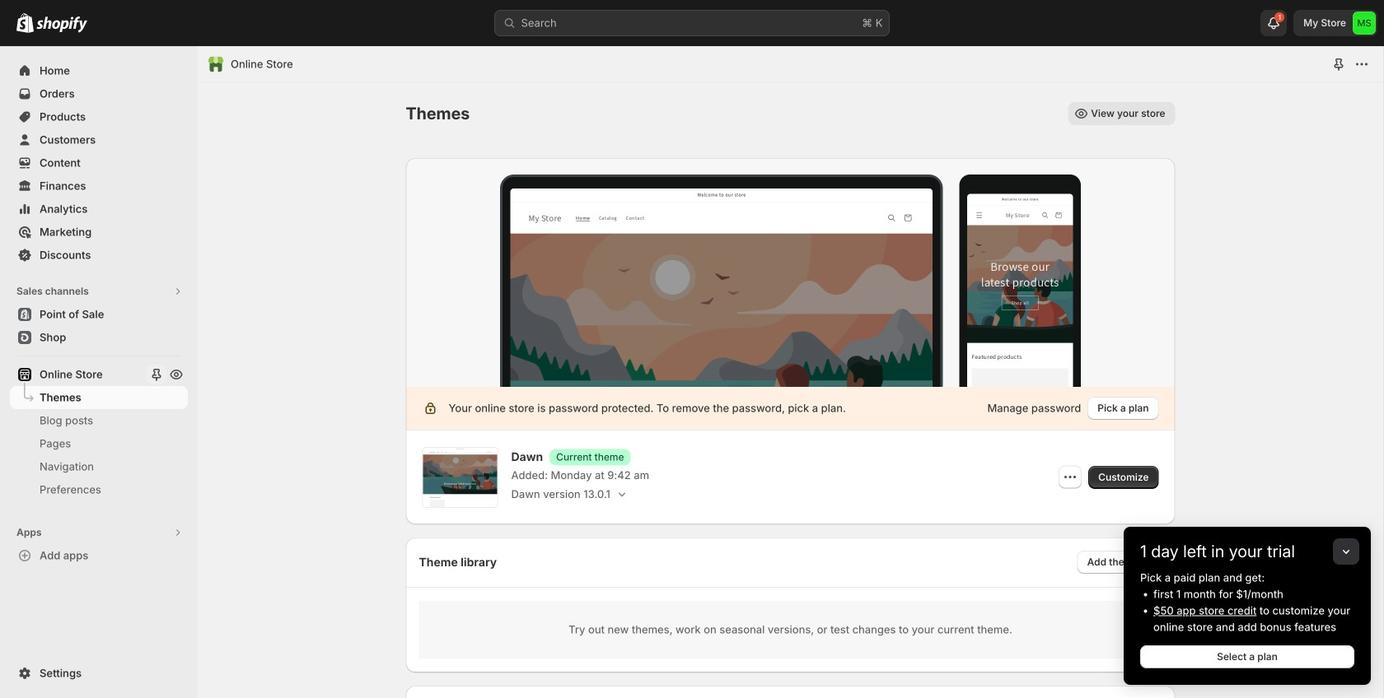 Task type: vqa. For each thing, say whether or not it's contained in the screenshot.
leftmost Shopify image
yes



Task type: describe. For each thing, give the bounding box(es) containing it.
shopify image
[[16, 13, 34, 33]]

online store image
[[208, 56, 224, 73]]

my store image
[[1353, 12, 1376, 35]]

shopify image
[[36, 16, 87, 33]]



